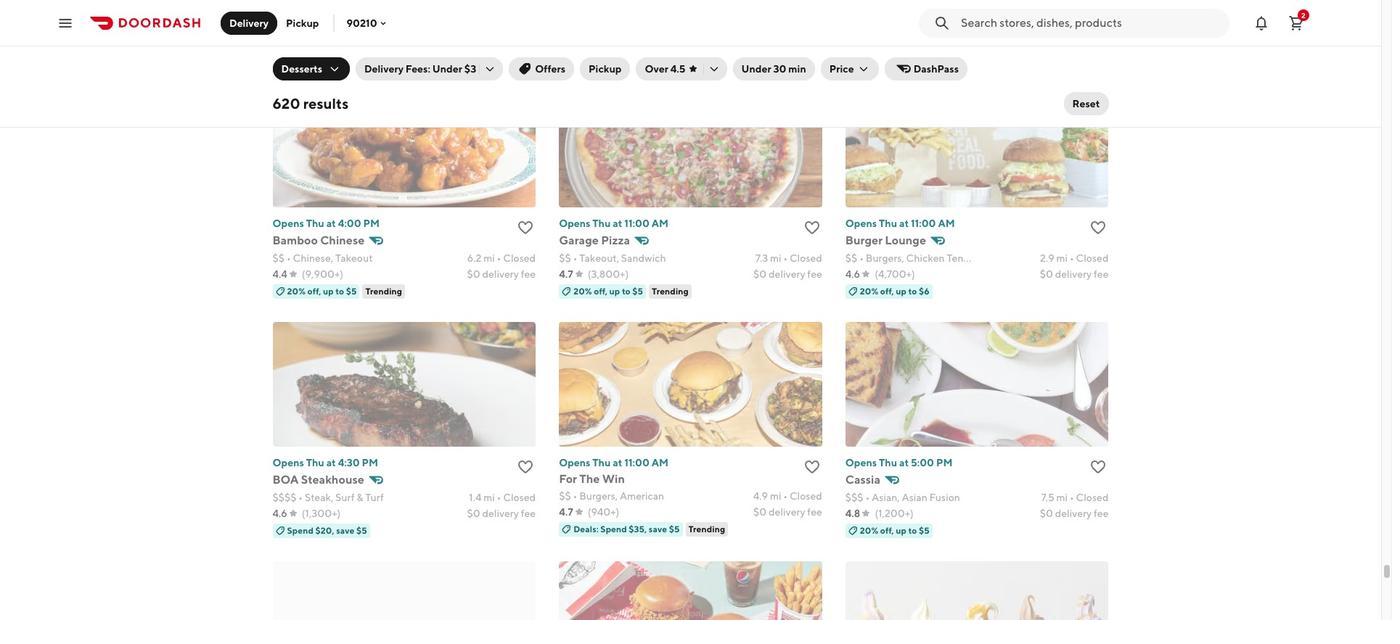 Task type: describe. For each thing, give the bounding box(es) containing it.
$20, for $5
[[315, 525, 334, 536]]

opens for bamboo
[[273, 218, 304, 229]]

mi for burger lounge
[[1057, 252, 1068, 264]]

win
[[602, 472, 625, 486]]

reset button
[[1064, 92, 1109, 115]]

$​0 down 4.8 mi • closed on the top of the page
[[1040, 29, 1053, 40]]

taiwanese
[[922, 13, 970, 24]]

click to add this store to your saved list image for burger lounge
[[1090, 219, 1108, 236]]

4.7 for $$ • burgers, american
[[559, 507, 573, 518]]

40% off, up to $50
[[287, 46, 363, 57]]

2 horizontal spatial 20% off, up to $5
[[860, 525, 930, 536]]

garage
[[559, 234, 599, 247]]

opens thu at 11:00 am for lounge
[[846, 218, 955, 229]]

mi for cassia
[[1057, 492, 1068, 504]]

$​0 delivery fee for cassia
[[1040, 508, 1109, 520]]

boa
[[273, 473, 299, 487]]

surf
[[335, 492, 355, 504]]

bamboo
[[273, 234, 318, 247]]

offers
[[535, 63, 566, 75]]

$$ • bubble tea, taiwanese
[[846, 13, 970, 24]]

cassia
[[846, 473, 881, 487]]

$$$ • asian, asian fusion
[[846, 492, 960, 504]]

off, down (4,700+)
[[881, 286, 894, 297]]

$​0 delivery fee for burger lounge
[[1040, 268, 1109, 280]]

off, down the (9,900+)
[[308, 286, 321, 297]]

4.8 mi • closed
[[1040, 13, 1109, 24]]

$​0 delivery fee for garage pizza
[[754, 268, 822, 280]]

trending for $$ • burgers, american
[[689, 524, 725, 535]]

off, up 'desserts' "button"
[[308, 46, 321, 57]]

to left the '$6'
[[909, 286, 917, 297]]

am inside opens thu at 11:00 am for the win
[[652, 457, 669, 469]]

20% off, up to $6
[[860, 286, 930, 297]]

pm right 5:00
[[936, 457, 953, 469]]

$5 for sandwich
[[633, 286, 643, 297]]

burger
[[846, 234, 883, 247]]

burger lounge
[[846, 234, 926, 247]]

at left 5:00
[[900, 457, 909, 469]]

620
[[273, 95, 300, 112]]

opens inside opens thu at 11:00 am for the win
[[559, 457, 591, 469]]

opens thu at 5:00 pm
[[846, 457, 953, 469]]

7.5 mi • closed
[[1041, 492, 1109, 504]]

at for pizza
[[613, 218, 623, 229]]

garage pizza
[[559, 234, 630, 247]]

4:00
[[338, 218, 361, 229]]

delivery button
[[221, 11, 277, 34]]

over 4.5
[[645, 63, 686, 75]]

0 vertical spatial pickup button
[[277, 11, 328, 34]]

$$ left "bubble"
[[846, 13, 858, 24]]

(12,400+)
[[301, 29, 346, 40]]

4.5
[[671, 63, 686, 75]]

$$ for (9,900+)
[[273, 252, 285, 264]]

$​0 delivery fee down 4.9 mi • closed
[[754, 507, 822, 518]]

trending up fees:
[[372, 46, 409, 57]]

fees:
[[406, 63, 431, 75]]

spend for spend $20, save $5
[[287, 525, 314, 536]]

$6
[[919, 286, 930, 297]]

up down (3,800+)
[[610, 286, 620, 297]]

at for chinese
[[326, 218, 336, 229]]

desserts button
[[273, 57, 350, 81]]

2 button
[[1282, 8, 1311, 37]]

4.4
[[273, 268, 287, 280]]

30
[[774, 63, 787, 75]]

mi for garage pizza
[[770, 252, 782, 264]]

11:00 for garage pizza
[[625, 218, 650, 229]]

20% down (1,200+)
[[860, 525, 879, 536]]

thu for pizza
[[593, 218, 611, 229]]

american
[[620, 491, 664, 502]]

am for burger lounge
[[938, 218, 955, 229]]

$5 for takeout
[[346, 286, 357, 297]]

fee down 4.9 mi • closed
[[808, 507, 822, 518]]

$$ left american,
[[273, 13, 285, 24]]

price button
[[821, 57, 879, 81]]

closed for bamboo chinese
[[503, 252, 536, 264]]

fee for boa steakhouse
[[521, 508, 536, 520]]

delivery for garage pizza
[[769, 268, 806, 280]]

chinese
[[320, 234, 365, 247]]

4.8 for 4.8 mi • closed
[[1040, 13, 1055, 24]]

(4,700+)
[[875, 268, 915, 280]]

thu for lounge
[[879, 218, 897, 229]]

fee down 4.8 mi • closed on the top of the page
[[1094, 29, 1109, 40]]

$5 for american
[[669, 524, 680, 535]]

delivery for bamboo chinese
[[482, 268, 519, 280]]

1.4
[[469, 492, 482, 504]]

$$ for (940+)
[[559, 491, 571, 502]]

up down (12,400+)
[[323, 46, 334, 57]]

(940+)
[[588, 507, 620, 518]]

40%
[[287, 46, 306, 57]]

dashpass
[[914, 63, 959, 75]]

asian
[[902, 492, 928, 504]]

6.2
[[467, 252, 482, 264]]

tea,
[[902, 13, 920, 24]]

20% off, up to $5 for chinese
[[287, 286, 357, 297]]

1 horizontal spatial save
[[649, 524, 667, 535]]

0 vertical spatial 4.7
[[273, 29, 287, 40]]

trending for $$ • chinese, takeout
[[366, 286, 402, 297]]

delivery for delivery
[[229, 17, 269, 29]]

bamboo chinese
[[273, 234, 365, 247]]

under 30 min
[[742, 63, 806, 75]]

opens thu at 4:00 pm
[[273, 218, 380, 229]]

delivery down 4.8 mi • closed on the top of the page
[[1055, 29, 1092, 40]]

1.4 mi • closed
[[469, 492, 536, 504]]

$​0 for garage pizza
[[754, 268, 767, 280]]

$$ for (3,800+)
[[559, 252, 571, 264]]

pm for chinese
[[363, 218, 380, 229]]

11:00 for burger lounge
[[911, 218, 936, 229]]

(1,200+)
[[875, 508, 914, 520]]

20% down (3,800+)
[[574, 286, 592, 297]]

price
[[830, 63, 854, 75]]

steak,
[[305, 492, 333, 504]]

opens up cassia
[[846, 457, 877, 469]]

closed for cassia
[[1076, 492, 1109, 504]]

$$ • american, heroes
[[273, 13, 375, 24]]

$$ • burgers, chicken tenders
[[846, 252, 984, 264]]

$5 down asian on the bottom of page
[[919, 525, 930, 536]]

at for steakhouse
[[326, 457, 336, 469]]

click to add this store to your saved list image for garage pizza
[[804, 219, 821, 236]]

up down (1,200+)
[[896, 525, 907, 536]]

6.2 mi • closed
[[467, 252, 536, 264]]

4.6 for boa steakhouse
[[273, 508, 287, 520]]

click to add this store to your saved list image for bamboo chinese
[[517, 219, 534, 236]]

7.3 mi • closed
[[756, 252, 822, 264]]

11:00 inside opens thu at 11:00 am for the win
[[625, 457, 650, 469]]

$50
[[346, 46, 363, 57]]

$$$
[[846, 492, 864, 504]]

2.9
[[1040, 252, 1055, 264]]

20% off, up to $5 for pizza
[[574, 286, 643, 297]]

boa steakhouse
[[273, 473, 364, 487]]

delivery for cassia
[[1055, 508, 1092, 520]]

reset
[[1073, 98, 1100, 110]]

thu for chinese
[[306, 218, 324, 229]]

tenders
[[947, 252, 984, 264]]

trending up dashpass
[[949, 46, 985, 57]]

dashpass button
[[885, 57, 968, 81]]

delivery for burger lounge
[[1055, 268, 1092, 280]]

chinese,
[[293, 252, 333, 264]]

7.5
[[1041, 492, 1055, 504]]

$3 for spend $20, save $3
[[930, 46, 940, 57]]

to left $50
[[336, 46, 344, 57]]



Task type: vqa. For each thing, say whether or not it's contained in the screenshot.


Task type: locate. For each thing, give the bounding box(es) containing it.
20%
[[287, 286, 306, 297], [574, 286, 592, 297], [860, 286, 879, 297], [860, 525, 879, 536]]

under 30 min button
[[733, 57, 815, 81]]

trending down sandwich
[[652, 286, 689, 297]]

open menu image
[[57, 14, 74, 32]]

1 vertical spatial $3
[[465, 63, 476, 75]]

0 horizontal spatial click to add this store to your saved list image
[[517, 459, 534, 476]]

(3,800+)
[[588, 268, 629, 280]]

$3 up dashpass
[[930, 46, 940, 57]]

90210 button
[[347, 17, 389, 29]]

sandwich
[[621, 252, 666, 264]]

over
[[645, 63, 669, 75]]

90210
[[347, 17, 377, 29]]

to down the (9,900+)
[[336, 286, 344, 297]]

at up lounge
[[900, 218, 909, 229]]

1 vertical spatial 4.6
[[273, 508, 287, 520]]

$​0 delivery fee for bamboo chinese
[[467, 268, 536, 280]]

20% off, up to $5 down (3,800+)
[[574, 286, 643, 297]]

0 vertical spatial pickup
[[286, 17, 319, 29]]

asian,
[[872, 492, 900, 504]]

thu up win
[[593, 457, 611, 469]]

fee for cassia
[[1094, 508, 1109, 520]]

closed
[[1076, 13, 1109, 24], [503, 252, 536, 264], [790, 252, 822, 264], [1076, 252, 1109, 264], [790, 491, 822, 502], [503, 492, 536, 504], [1076, 492, 1109, 504]]

to down (3,800+)
[[622, 286, 631, 297]]

1 vertical spatial burgers,
[[579, 491, 618, 502]]

opens up 'garage'
[[559, 218, 591, 229]]

delivery left american,
[[229, 17, 269, 29]]

$20,
[[889, 46, 907, 57], [315, 525, 334, 536]]

opens up bamboo
[[273, 218, 304, 229]]

1 vertical spatial pickup button
[[580, 57, 631, 81]]

under inside under 30 min button
[[742, 63, 771, 75]]

closed for burger lounge
[[1076, 252, 1109, 264]]

2.9 mi • closed
[[1040, 252, 1109, 264]]

0 horizontal spatial $3
[[465, 63, 476, 75]]

min
[[789, 63, 806, 75]]

delivery inside delivery 'button'
[[229, 17, 269, 29]]

1 horizontal spatial pickup button
[[580, 57, 631, 81]]

$35,
[[629, 524, 647, 535]]

at up win
[[613, 457, 623, 469]]

am up the "tenders"
[[938, 218, 955, 229]]

0 horizontal spatial spend
[[287, 525, 314, 536]]

pm for steakhouse
[[362, 457, 378, 469]]

0 horizontal spatial 4.8
[[846, 508, 861, 520]]

fee down 2.9 mi • closed
[[1094, 268, 1109, 280]]

2
[[1302, 11, 1306, 19]]

opens thu at 4:30 pm
[[273, 457, 378, 469]]

opens for boa
[[273, 457, 304, 469]]

opens up the burger
[[846, 218, 877, 229]]

at inside opens thu at 11:00 am for the win
[[613, 457, 623, 469]]

click to add this store to your saved list image up 2.9 mi • closed
[[1090, 219, 1108, 236]]

$$
[[273, 13, 285, 24], [846, 13, 858, 24], [273, 252, 285, 264], [559, 252, 571, 264], [846, 252, 858, 264], [559, 491, 571, 502]]

delivery fees: under $3
[[364, 63, 476, 75]]

thu inside opens thu at 11:00 am for the win
[[593, 457, 611, 469]]

takeout
[[335, 252, 373, 264]]

results
[[303, 95, 349, 112]]

2 horizontal spatial spend
[[860, 46, 887, 57]]

0 horizontal spatial opens thu at 11:00 am
[[559, 218, 669, 229]]

fee for bamboo chinese
[[521, 268, 536, 280]]

2 vertical spatial 4.7
[[559, 507, 573, 518]]

burgers, for (940+)
[[579, 491, 618, 502]]

spend down the (1,300+)
[[287, 525, 314, 536]]

$​0 delivery fee down 4.8 mi • closed on the top of the page
[[1040, 29, 1109, 40]]

steakhouse
[[301, 473, 364, 487]]

0 horizontal spatial pickup
[[286, 17, 319, 29]]

pickup button left over
[[580, 57, 631, 81]]

3 items, open order cart image
[[1288, 14, 1305, 32]]

am up american
[[652, 457, 669, 469]]

burgers, for (4,700+)
[[866, 252, 904, 264]]

click to add this store to your saved list image up 4.9 mi • closed
[[804, 459, 821, 476]]

fee for burger lounge
[[1094, 268, 1109, 280]]

closed for boa steakhouse
[[503, 492, 536, 504]]

delivery
[[229, 17, 269, 29], [364, 63, 404, 75]]

pickup left over
[[589, 63, 622, 75]]

$​0 delivery fee down 1.4 mi • closed on the bottom left
[[467, 508, 536, 520]]

delivery for delivery fees: under $3
[[364, 63, 404, 75]]

chicken
[[907, 252, 945, 264]]

spend $20, save $3
[[860, 46, 940, 57]]

click to add this store to your saved list image for cassia
[[1090, 459, 1108, 476]]

1 horizontal spatial $3
[[930, 46, 940, 57]]

$​0 down 4.9
[[754, 507, 767, 518]]

$20, for $3
[[889, 46, 907, 57]]

(9,900+)
[[302, 268, 343, 280]]

opens thu at 11:00 am for pizza
[[559, 218, 669, 229]]

notification bell image
[[1253, 14, 1271, 32]]

$20, down the (1,300+)
[[315, 525, 334, 536]]

opens thu at 11:00 am up lounge
[[846, 218, 955, 229]]

0 horizontal spatial 4.6
[[273, 508, 287, 520]]

pickup up (12,400+)
[[286, 17, 319, 29]]

$$ down the burger
[[846, 252, 858, 264]]

(1,300+)
[[302, 508, 341, 520]]

0 vertical spatial $3
[[930, 46, 940, 57]]

turf
[[365, 492, 384, 504]]

click to add this store to your saved list image up 1.4 mi • closed on the bottom left
[[517, 459, 534, 476]]

1 under from the left
[[433, 63, 462, 75]]

$$ • takeout, sandwich
[[559, 252, 666, 264]]

1 horizontal spatial opens thu at 11:00 am
[[846, 218, 955, 229]]

4.9
[[753, 491, 768, 502]]

takeout,
[[579, 252, 619, 264]]

spend
[[860, 46, 887, 57], [601, 524, 627, 535], [287, 525, 314, 536]]

to down (1,200+)
[[909, 525, 917, 536]]

1 horizontal spatial 4.6
[[846, 268, 860, 280]]

pickup
[[286, 17, 319, 29], [589, 63, 622, 75]]

pm right 4:00
[[363, 218, 380, 229]]

spend for spend $20, save $3
[[860, 46, 887, 57]]

pickup for topmost 'pickup' button
[[286, 17, 319, 29]]

$$$$ • steak, surf & turf
[[273, 492, 384, 504]]

under right fees:
[[433, 63, 462, 75]]

opens thu at 11:00 am up pizza
[[559, 218, 669, 229]]

under
[[433, 63, 462, 75], [742, 63, 771, 75]]

heroes
[[342, 13, 375, 24]]

$20, up "dashpass" button
[[889, 46, 907, 57]]

7.3
[[756, 252, 768, 264]]

11:00 up lounge
[[911, 218, 936, 229]]

save up "dashpass" button
[[909, 46, 928, 57]]

1 vertical spatial delivery
[[364, 63, 404, 75]]

thu up burger lounge
[[879, 218, 897, 229]]

0 vertical spatial click to add this store to your saved list image
[[1090, 219, 1108, 236]]

0 vertical spatial 4.6
[[846, 268, 860, 280]]

trending for $$ • takeout, sandwich
[[652, 286, 689, 297]]

thu up "boa steakhouse"
[[306, 457, 324, 469]]

save for $5
[[336, 525, 355, 536]]

delivery for boa steakhouse
[[482, 508, 519, 520]]

delivery down 7.5 mi • closed
[[1055, 508, 1092, 520]]

1 vertical spatial 4.7
[[559, 268, 573, 280]]

1 horizontal spatial pickup
[[589, 63, 622, 75]]

opens for burger
[[846, 218, 877, 229]]

$$ • burgers, american
[[559, 491, 664, 502]]

4:30
[[338, 457, 360, 469]]

$​0 down 7.5
[[1040, 508, 1053, 520]]

11:00
[[625, 218, 650, 229], [911, 218, 936, 229], [625, 457, 650, 469]]

pizza
[[601, 234, 630, 247]]

click to add this store to your saved list image up 7.3 mi • closed
[[804, 219, 821, 236]]

$​0 down 6.2
[[467, 268, 480, 280]]

4.6
[[846, 268, 860, 280], [273, 508, 287, 520]]

0 vertical spatial $20,
[[889, 46, 907, 57]]

american,
[[293, 13, 340, 24]]

1 vertical spatial pickup
[[589, 63, 622, 75]]

1 horizontal spatial delivery
[[364, 63, 404, 75]]

4.7 for $$ • takeout, sandwich
[[559, 268, 573, 280]]

0 horizontal spatial 20% off, up to $5
[[287, 286, 357, 297]]

$$ • chinese, takeout
[[273, 252, 373, 264]]

for
[[559, 472, 577, 486]]

11:00 up win
[[625, 457, 650, 469]]

click to add this store to your saved list image up the 6.2 mi • closed
[[517, 219, 534, 236]]

0 horizontal spatial delivery
[[229, 17, 269, 29]]

am
[[652, 218, 669, 229], [938, 218, 955, 229], [652, 457, 669, 469]]

$3 for delivery fees: under $3
[[465, 63, 476, 75]]

$​0 for burger lounge
[[1040, 268, 1053, 280]]

20% down (4,700+)
[[860, 286, 879, 297]]

$$$$
[[273, 492, 297, 504]]

0 horizontal spatial under
[[433, 63, 462, 75]]

$5 down & at left bottom
[[356, 525, 367, 536]]

4.8 for 4.8
[[846, 508, 861, 520]]

$$ down 'garage'
[[559, 252, 571, 264]]

2 opens thu at 11:00 am from the left
[[846, 218, 955, 229]]

off, down (3,800+)
[[594, 286, 608, 297]]

lounge
[[885, 234, 926, 247]]

closed for garage pizza
[[790, 252, 822, 264]]

0 horizontal spatial burgers,
[[579, 491, 618, 502]]

at up pizza
[[613, 218, 623, 229]]

burgers,
[[866, 252, 904, 264], [579, 491, 618, 502]]

deals: spend $35, save $5
[[574, 524, 680, 535]]

0 vertical spatial 4.8
[[1040, 13, 1055, 24]]

Store search: begin typing to search for stores available on DoorDash text field
[[961, 15, 1221, 31]]

opens up boa
[[273, 457, 304, 469]]

delivery down 4.9 mi • closed
[[769, 507, 806, 518]]

4.7 down 'garage'
[[559, 268, 573, 280]]

1 horizontal spatial burgers,
[[866, 252, 904, 264]]

fusion
[[930, 492, 960, 504]]

$​0 for cassia
[[1040, 508, 1053, 520]]

thu up garage pizza
[[593, 218, 611, 229]]

deals:
[[574, 524, 599, 535]]

$5 down sandwich
[[633, 286, 643, 297]]

5:00
[[911, 457, 934, 469]]

$​0 for bamboo chinese
[[467, 268, 480, 280]]

$3
[[930, 46, 940, 57], [465, 63, 476, 75]]

at left 4:00
[[326, 218, 336, 229]]

0 horizontal spatial pickup button
[[277, 11, 328, 34]]

1 horizontal spatial spend
[[601, 524, 627, 535]]

0 horizontal spatial save
[[336, 525, 355, 536]]

click to add this store to your saved list image
[[1090, 219, 1108, 236], [517, 459, 534, 476]]

$​0 delivery fee down 2.9 mi • closed
[[1040, 268, 1109, 280]]

$​0 for boa steakhouse
[[467, 508, 480, 520]]

pm
[[363, 218, 380, 229], [362, 457, 378, 469], [936, 457, 953, 469]]

mi for boa steakhouse
[[484, 492, 495, 504]]

20% off, up to $5 down (1,200+)
[[860, 525, 930, 536]]

thu for steakhouse
[[306, 457, 324, 469]]

under left 30 at the top right of the page
[[742, 63, 771, 75]]

fee down 7.5 mi • closed
[[1094, 508, 1109, 520]]

1 vertical spatial 4.8
[[846, 508, 861, 520]]

pickup button up 40%
[[277, 11, 328, 34]]

$​0 delivery fee for boa steakhouse
[[467, 508, 536, 520]]

am for garage pizza
[[652, 218, 669, 229]]

at for lounge
[[900, 218, 909, 229]]

bubble
[[866, 13, 900, 24]]

up down (4,700+)
[[896, 286, 907, 297]]

click to add this store to your saved list image
[[517, 219, 534, 236], [804, 219, 821, 236], [804, 459, 821, 476], [1090, 459, 1108, 476]]

opens for garage
[[559, 218, 591, 229]]

1 horizontal spatial click to add this store to your saved list image
[[1090, 219, 1108, 236]]

fee down 1.4 mi • closed on the bottom left
[[521, 508, 536, 520]]

save down the (1,300+)
[[336, 525, 355, 536]]

1 horizontal spatial $20,
[[889, 46, 907, 57]]

2 under from the left
[[742, 63, 771, 75]]

1 horizontal spatial 4.8
[[1040, 13, 1055, 24]]

4.6 for burger lounge
[[846, 268, 860, 280]]

$​0
[[1040, 29, 1053, 40], [467, 268, 480, 280], [754, 268, 767, 280], [1040, 268, 1053, 280], [754, 507, 767, 518], [467, 508, 480, 520], [1040, 508, 1053, 520]]

am up sandwich
[[652, 218, 669, 229]]

pickup for the right 'pickup' button
[[589, 63, 622, 75]]

$5 right $35,
[[669, 524, 680, 535]]

at up steakhouse on the left bottom of the page
[[326, 457, 336, 469]]

$$ for (4,700+)
[[846, 252, 858, 264]]

fee
[[1094, 29, 1109, 40], [521, 268, 536, 280], [808, 268, 822, 280], [1094, 268, 1109, 280], [808, 507, 822, 518], [521, 508, 536, 520], [1094, 508, 1109, 520]]

over 4.5 button
[[636, 57, 727, 81]]

mi
[[1057, 13, 1068, 24], [484, 252, 495, 264], [770, 252, 782, 264], [1057, 252, 1068, 264], [770, 491, 782, 502], [484, 492, 495, 504], [1057, 492, 1068, 504]]

up
[[323, 46, 334, 57], [323, 286, 334, 297], [610, 286, 620, 297], [896, 286, 907, 297], [896, 525, 907, 536]]

1 opens thu at 11:00 am from the left
[[559, 218, 669, 229]]

thu
[[306, 218, 324, 229], [593, 218, 611, 229], [879, 218, 897, 229], [306, 457, 324, 469], [593, 457, 611, 469], [879, 457, 897, 469]]

11:00 up pizza
[[625, 218, 650, 229]]

mi for bamboo chinese
[[484, 252, 495, 264]]

burgers, up (940+)
[[579, 491, 618, 502]]

4.9 mi • closed
[[753, 491, 822, 502]]

1 vertical spatial $20,
[[315, 525, 334, 536]]

opens thu at 11:00 am for the win
[[559, 457, 669, 486]]

off, down (1,200+)
[[881, 525, 894, 536]]

0 vertical spatial burgers,
[[866, 252, 904, 264]]

$$ down for
[[559, 491, 571, 502]]

fee for garage pizza
[[808, 268, 822, 280]]

at
[[326, 218, 336, 229], [613, 218, 623, 229], [900, 218, 909, 229], [326, 457, 336, 469], [613, 457, 623, 469], [900, 457, 909, 469]]

delivery
[[1055, 29, 1092, 40], [482, 268, 519, 280], [769, 268, 806, 280], [1055, 268, 1092, 280], [769, 507, 806, 518], [482, 508, 519, 520], [1055, 508, 1092, 520]]

2 horizontal spatial save
[[909, 46, 928, 57]]

spend up price button
[[860, 46, 887, 57]]

spend $20, save $5
[[287, 525, 367, 536]]

20% down 4.4
[[287, 286, 306, 297]]

desserts
[[281, 63, 322, 75]]

trending down takeout
[[366, 286, 402, 297]]

1 horizontal spatial 20% off, up to $5
[[574, 286, 643, 297]]

trending right $35,
[[689, 524, 725, 535]]

0 vertical spatial delivery
[[229, 17, 269, 29]]

to
[[336, 46, 344, 57], [336, 286, 344, 297], [622, 286, 631, 297], [909, 286, 917, 297], [909, 525, 917, 536]]

the
[[580, 472, 600, 486]]

$$ up 4.4
[[273, 252, 285, 264]]

click to add this store to your saved list image for boa steakhouse
[[517, 459, 534, 476]]

$​0 delivery fee
[[1040, 29, 1109, 40], [467, 268, 536, 280], [754, 268, 822, 280], [1040, 268, 1109, 280], [754, 507, 822, 518], [467, 508, 536, 520], [1040, 508, 1109, 520]]

save for $3
[[909, 46, 928, 57]]

fee down the 6.2 mi • closed
[[521, 268, 536, 280]]

opens
[[273, 218, 304, 229], [559, 218, 591, 229], [846, 218, 877, 229], [273, 457, 304, 469], [559, 457, 591, 469], [846, 457, 877, 469]]

4.7 up desserts
[[273, 29, 287, 40]]

&
[[357, 492, 363, 504]]

1 horizontal spatial under
[[742, 63, 771, 75]]

up down the (9,900+)
[[323, 286, 334, 297]]

1 vertical spatial click to add this store to your saved list image
[[517, 459, 534, 476]]

delivery down the 6.2 mi • closed
[[482, 268, 519, 280]]

thu up 'bamboo chinese'
[[306, 218, 324, 229]]

0 horizontal spatial $20,
[[315, 525, 334, 536]]

thu up cassia
[[879, 457, 897, 469]]



